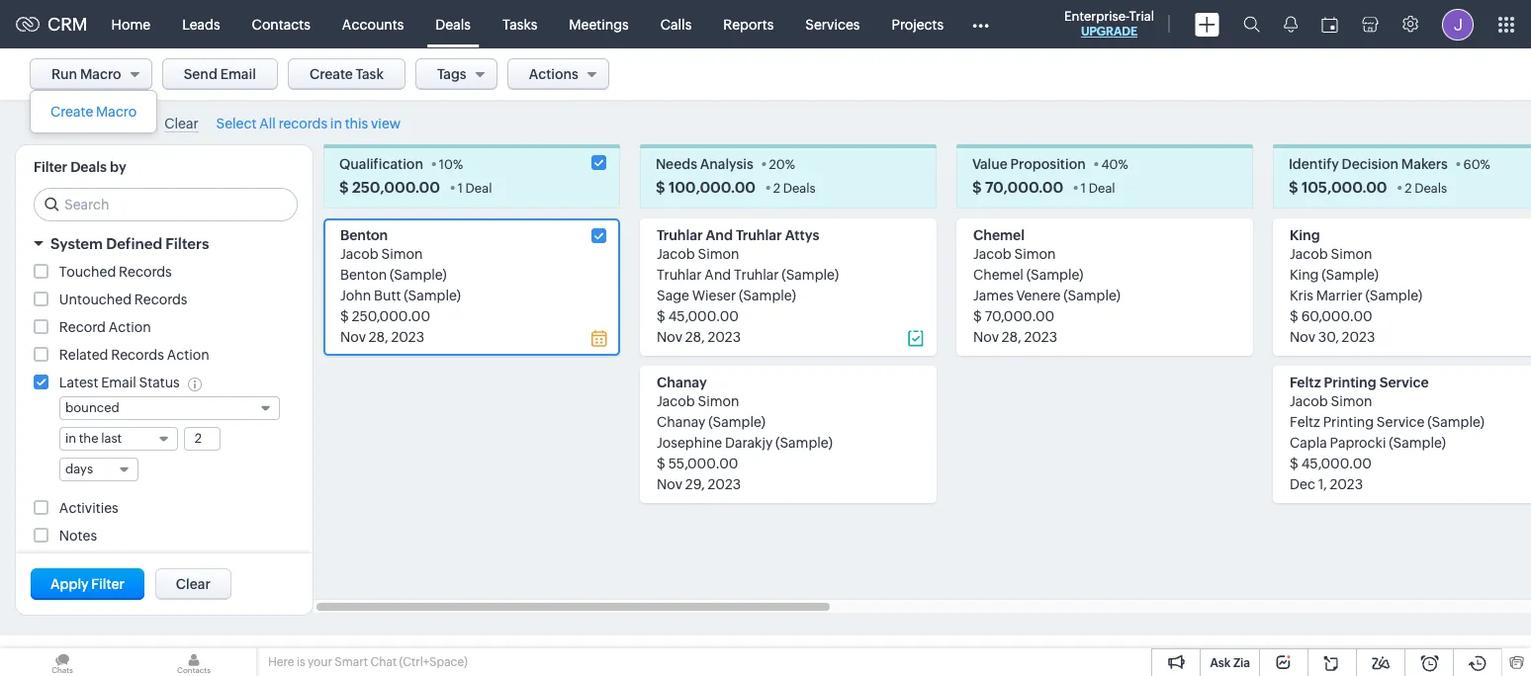 Task type: locate. For each thing, give the bounding box(es) containing it.
1 horizontal spatial action
[[167, 348, 209, 363]]

250,000.00 down butt
[[352, 309, 430, 325]]

1 horizontal spatial create
[[310, 66, 353, 82]]

here
[[268, 656, 294, 670]]

action up status
[[167, 348, 209, 363]]

0 horizontal spatial 1 deal
[[458, 181, 492, 196]]

deal down 40
[[1089, 181, 1116, 196]]

2 horizontal spatial 1
[[1081, 181, 1087, 196]]

(sample) up josephine darakjy (sample) link
[[709, 415, 766, 431]]

2023 down john butt (sample) link
[[391, 330, 425, 346]]

1 vertical spatial 70,000.00
[[985, 309, 1055, 325]]

45,000.00 up 1,
[[1302, 456, 1372, 472]]

2023 for chanay jacob simon chanay (sample) josephine darakjy (sample) $ 55,000.00 nov 29, 2023
[[708, 477, 741, 493]]

view
[[371, 116, 401, 132]]

attys
[[785, 228, 820, 244]]

1,
[[1319, 477, 1327, 493]]

0 vertical spatial action
[[108, 320, 151, 336]]

1 deal from the left
[[466, 181, 492, 196]]

2 250,000.00 from the top
[[352, 309, 430, 325]]

0 vertical spatial 70,000.00
[[985, 179, 1064, 196]]

70,000.00
[[985, 179, 1064, 196], [985, 309, 1055, 325]]

2 down makers at the right
[[1405, 181, 1413, 196]]

untouched
[[59, 292, 132, 308]]

1 70,000.00 from the top
[[985, 179, 1064, 196]]

nov inside the benton jacob simon benton (sample) john butt (sample) $ 250,000.00 nov 28, 2023
[[340, 330, 366, 346]]

2 28, from the left
[[686, 330, 705, 346]]

jacob inside truhlar and truhlar attys jacob simon truhlar and truhlar (sample) sage wieser (sample) $ 45,000.00 nov 28, 2023
[[657, 247, 695, 263]]

1 benton from the top
[[340, 228, 388, 244]]

action
[[108, 320, 151, 336], [167, 348, 209, 363]]

1 vertical spatial create
[[50, 104, 93, 120]]

28, down james
[[1002, 330, 1022, 346]]

nov inside king jacob simon king (sample) kris marrier (sample) $ 60,000.00 nov 30, 2023
[[1290, 330, 1316, 346]]

clear
[[164, 116, 199, 132], [176, 577, 211, 593]]

nov left 29,
[[657, 477, 683, 493]]

0 horizontal spatial deal
[[466, 181, 492, 196]]

notes
[[59, 528, 97, 544]]

2 70,000.00 from the top
[[985, 309, 1055, 325]]

macro right 'run' at left
[[80, 66, 121, 82]]

0 vertical spatial in
[[330, 116, 342, 132]]

1 vertical spatial clear
[[176, 577, 211, 593]]

simon inside king jacob simon king (sample) kris marrier (sample) $ 60,000.00 nov 30, 2023
[[1331, 247, 1373, 263]]

1 horizontal spatial email
[[220, 66, 256, 82]]

3 % from the left
[[1119, 158, 1129, 172]]

2 chemel from the top
[[974, 267, 1024, 283]]

bounced
[[65, 400, 120, 415]]

jacob down chanay link
[[657, 394, 695, 410]]

1 28, from the left
[[369, 330, 388, 346]]

0 horizontal spatial 28,
[[369, 330, 388, 346]]

0 vertical spatial service
[[1380, 375, 1429, 391]]

chemel jacob simon chemel (sample) james venere (sample) $ 70,000.00 nov 28, 2023
[[974, 228, 1121, 346]]

28, for benton jacob simon benton (sample) john butt (sample) $ 250,000.00 nov 28, 2023
[[369, 330, 388, 346]]

2023 right 29,
[[708, 477, 741, 493]]

jacob for benton jacob simon benton (sample) john butt (sample) $ 250,000.00 nov 28, 2023
[[340, 247, 379, 263]]

1 horizontal spatial in
[[330, 116, 342, 132]]

last
[[101, 431, 122, 446]]

(sample) down feltz printing service (sample) link
[[1390, 436, 1447, 452]]

create task button
[[288, 58, 406, 90]]

1 horizontal spatial 2 deals
[[1405, 181, 1448, 196]]

action up related records action
[[108, 320, 151, 336]]

create menu image
[[1195, 12, 1220, 36]]

2 % from the left
[[785, 158, 796, 172]]

2023 inside chemel jacob simon chemel (sample) james venere (sample) $ 70,000.00 nov 28, 2023
[[1025, 330, 1058, 346]]

1 vertical spatial email
[[101, 375, 136, 391]]

run macro button
[[30, 58, 152, 90]]

jacob up capla
[[1290, 394, 1329, 410]]

1 vertical spatial chanay
[[657, 415, 706, 431]]

records down touched records
[[134, 292, 187, 308]]

0 vertical spatial chemel
[[974, 228, 1025, 244]]

calendar image
[[1322, 16, 1339, 32]]

1 for $ 250,000.00
[[458, 181, 463, 196]]

nov inside chemel jacob simon chemel (sample) james venere (sample) $ 70,000.00 nov 28, 2023
[[974, 330, 999, 346]]

simon inside chanay jacob simon chanay (sample) josephine darakjy (sample) $ 55,000.00 nov 29, 2023
[[698, 394, 740, 410]]

send email
[[184, 66, 256, 82]]

(sample)
[[390, 267, 447, 283], [782, 267, 839, 283], [1027, 267, 1084, 283], [1322, 267, 1379, 283], [404, 288, 461, 304], [739, 288, 796, 304], [1064, 288, 1121, 304], [1366, 288, 1423, 304], [709, 415, 766, 431], [1428, 415, 1485, 431], [776, 436, 833, 452], [1390, 436, 1447, 452]]

butt
[[374, 288, 401, 304]]

0 vertical spatial records
[[119, 264, 172, 280]]

jacob for chanay jacob simon chanay (sample) josephine darakjy (sample) $ 55,000.00 nov 29, 2023
[[657, 394, 695, 410]]

in left the
[[65, 431, 76, 446]]

1 vertical spatial feltz
[[1290, 415, 1321, 431]]

(sample) right "marrier"
[[1366, 288, 1423, 304]]

0 horizontal spatial email
[[101, 375, 136, 391]]

records
[[119, 264, 172, 280], [134, 292, 187, 308], [111, 348, 164, 363]]

28, down wieser
[[686, 330, 705, 346]]

deal
[[466, 181, 492, 196], [1089, 181, 1116, 196]]

macro down run macro button
[[96, 104, 137, 120]]

benton up benton (sample) link
[[340, 228, 388, 244]]

% right proposition
[[1119, 158, 1129, 172]]

2 deals for $ 100,000.00
[[774, 181, 816, 196]]

search element
[[1232, 0, 1273, 48]]

2 king from the top
[[1290, 267, 1319, 283]]

$ inside truhlar and truhlar attys jacob simon truhlar and truhlar (sample) sage wieser (sample) $ 45,000.00 nov 28, 2023
[[657, 309, 666, 325]]

2023 inside the benton jacob simon benton (sample) john butt (sample) $ 250,000.00 nov 28, 2023
[[391, 330, 425, 346]]

apply filter button
[[31, 569, 144, 601]]

simon for benton jacob simon benton (sample) john butt (sample) $ 250,000.00 nov 28, 2023
[[382, 247, 423, 263]]

1 vertical spatial chemel
[[974, 267, 1024, 283]]

0 vertical spatial macro
[[80, 66, 121, 82]]

28, down butt
[[369, 330, 388, 346]]

60,000.00
[[1302, 309, 1373, 325]]

0 horizontal spatial action
[[108, 320, 151, 336]]

simon for king jacob simon king (sample) kris marrier (sample) $ 60,000.00 nov 30, 2023
[[1331, 247, 1373, 263]]

email down related records action
[[101, 375, 136, 391]]

2 deals for $ 105,000.00
[[1405, 181, 1448, 196]]

record action
[[59, 320, 151, 336]]

create inside 'create task' button
[[310, 66, 353, 82]]

1 left record
[[30, 116, 36, 132]]

create left task
[[310, 66, 353, 82]]

email inside 'button'
[[220, 66, 256, 82]]

0 vertical spatial feltz
[[1290, 375, 1322, 391]]

nov down james
[[974, 330, 999, 346]]

Other Modules field
[[960, 8, 1002, 40]]

1
[[30, 116, 36, 132], [458, 181, 463, 196], [1081, 181, 1087, 196]]

45,000.00 down wieser
[[669, 309, 739, 325]]

needs
[[656, 157, 698, 172]]

0 vertical spatial printing
[[1325, 375, 1377, 391]]

contacts image
[[132, 649, 256, 677]]

signals element
[[1273, 0, 1310, 48]]

king
[[1290, 228, 1321, 244], [1290, 267, 1319, 283]]

jacob inside chemel jacob simon chemel (sample) james venere (sample) $ 70,000.00 nov 28, 2023
[[974, 247, 1012, 263]]

2023 down the sage wieser (sample) link
[[708, 330, 741, 346]]

filter
[[34, 160, 67, 175], [50, 566, 87, 582], [91, 577, 125, 593]]

filter inside 'button'
[[91, 577, 125, 593]]

% right makers at the right
[[1481, 158, 1491, 172]]

deal for $ 70,000.00
[[1089, 181, 1116, 196]]

$ inside king jacob simon king (sample) kris marrier (sample) $ 60,000.00 nov 30, 2023
[[1290, 309, 1299, 325]]

marrier
[[1317, 288, 1363, 304]]

1 feltz from the top
[[1290, 375, 1322, 391]]

service up feltz printing service (sample) link
[[1380, 375, 1429, 391]]

1 vertical spatial records
[[134, 292, 187, 308]]

0 horizontal spatial 2
[[774, 181, 781, 196]]

john butt (sample) link
[[340, 288, 461, 304]]

nov inside chanay jacob simon chanay (sample) josephine darakjy (sample) $ 55,000.00 nov 29, 2023
[[657, 477, 683, 493]]

chemel up chemel (sample) link
[[974, 228, 1025, 244]]

jacob
[[340, 247, 379, 263], [657, 247, 695, 263], [974, 247, 1012, 263], [1290, 247, 1329, 263], [657, 394, 695, 410], [1290, 394, 1329, 410]]

email for send
[[220, 66, 256, 82]]

reports link
[[708, 0, 790, 48]]

jacob down king link
[[1290, 247, 1329, 263]]

feltz printing service link
[[1290, 375, 1429, 391]]

clear down "send"
[[164, 116, 199, 132]]

jacob inside king jacob simon king (sample) kris marrier (sample) $ 60,000.00 nov 30, 2023
[[1290, 247, 1329, 263]]

4 % from the left
[[1481, 158, 1491, 172]]

(sample) up james venere (sample) link
[[1027, 267, 1084, 283]]

1 deal for $ 70,000.00
[[1081, 181, 1116, 196]]

3 28, from the left
[[1002, 330, 1022, 346]]

0 vertical spatial create
[[310, 66, 353, 82]]

truhlar and truhlar (sample) link
[[657, 267, 839, 283]]

70,000.00 down value proposition
[[985, 179, 1064, 196]]

0 vertical spatial and
[[706, 228, 733, 244]]

1 down 10 %
[[458, 181, 463, 196]]

home link
[[96, 0, 166, 48]]

2 1 deal from the left
[[1081, 181, 1116, 196]]

2 2 from the left
[[1405, 181, 1413, 196]]

(sample) up 'kris marrier (sample)' link
[[1322, 267, 1379, 283]]

chanay up the josephine
[[657, 415, 706, 431]]

$ inside chanay jacob simon chanay (sample) josephine darakjy (sample) $ 55,000.00 nov 29, 2023
[[657, 456, 666, 472]]

1 horizontal spatial 1
[[458, 181, 463, 196]]

2023 inside king jacob simon king (sample) kris marrier (sample) $ 60,000.00 nov 30, 2023
[[1342, 330, 1376, 346]]

(sample) down truhlar and truhlar (sample) link
[[739, 288, 796, 304]]

nov left 30,
[[1290, 330, 1316, 346]]

capla paprocki (sample) link
[[1290, 436, 1447, 452]]

1 deal
[[458, 181, 492, 196], [1081, 181, 1116, 196]]

makers
[[1402, 157, 1449, 172]]

2 deals down makers at the right
[[1405, 181, 1448, 196]]

None text field
[[185, 428, 220, 450]]

0 horizontal spatial 45,000.00
[[669, 309, 739, 325]]

deals up tags
[[436, 16, 471, 32]]

jacob inside the benton jacob simon benton (sample) john butt (sample) $ 250,000.00 nov 28, 2023
[[340, 247, 379, 263]]

here is your smart chat (ctrl+space)
[[268, 656, 468, 670]]

nov down 'john'
[[340, 330, 366, 346]]

actions
[[529, 66, 579, 82]]

1 vertical spatial 250,000.00
[[352, 309, 430, 325]]

benton jacob simon benton (sample) john butt (sample) $ 250,000.00 nov 28, 2023
[[340, 228, 461, 346]]

and
[[706, 228, 733, 244], [705, 267, 731, 283]]

kris
[[1290, 288, 1314, 304]]

1 vertical spatial action
[[167, 348, 209, 363]]

touched
[[59, 264, 116, 280]]

wieser
[[692, 288, 736, 304]]

clear right fields
[[176, 577, 211, 593]]

45,000.00 inside feltz printing service jacob simon feltz printing service (sample) capla paprocki (sample) $ 45,000.00 dec 1, 2023
[[1302, 456, 1372, 472]]

1 vertical spatial service
[[1377, 415, 1425, 431]]

(sample) right darakjy at bottom
[[776, 436, 833, 452]]

macro inside button
[[80, 66, 121, 82]]

28, inside truhlar and truhlar attys jacob simon truhlar and truhlar (sample) sage wieser (sample) $ 45,000.00 nov 28, 2023
[[686, 330, 705, 346]]

1 chemel from the top
[[974, 228, 1025, 244]]

nov for chanay jacob simon chanay (sample) josephine darakjy (sample) $ 55,000.00 nov 29, 2023
[[657, 477, 683, 493]]

$ down the qualification
[[339, 179, 349, 196]]

email for latest
[[101, 375, 136, 391]]

records down defined
[[119, 264, 172, 280]]

1 deal down 10 %
[[458, 181, 492, 196]]

proposition
[[1011, 157, 1086, 172]]

enterprise-trial upgrade
[[1065, 9, 1155, 39]]

2023 right 1,
[[1330, 477, 1364, 493]]

2 vertical spatial records
[[111, 348, 164, 363]]

jacob for chemel jacob simon chemel (sample) james venere (sample) $ 70,000.00 nov 28, 2023
[[974, 247, 1012, 263]]

% right analysis
[[785, 158, 796, 172]]

selected.
[[91, 116, 152, 132]]

records for related
[[111, 348, 164, 363]]

$ down sage
[[657, 309, 666, 325]]

1 vertical spatial in
[[65, 431, 76, 446]]

0 vertical spatial king
[[1290, 228, 1321, 244]]

feltz up capla
[[1290, 415, 1321, 431]]

services link
[[790, 0, 876, 48]]

1 deal down 40
[[1081, 181, 1116, 196]]

king up kris
[[1290, 267, 1319, 283]]

ask zia
[[1211, 657, 1251, 671]]

status
[[139, 375, 180, 391]]

0 horizontal spatial in
[[65, 431, 76, 446]]

ask
[[1211, 657, 1231, 671]]

$ down james
[[974, 309, 982, 325]]

$ inside feltz printing service jacob simon feltz printing service (sample) capla paprocki (sample) $ 45,000.00 dec 1, 2023
[[1290, 456, 1299, 472]]

feltz down 30,
[[1290, 375, 1322, 391]]

2 2 deals from the left
[[1405, 181, 1448, 196]]

select all records in this view
[[216, 116, 401, 132]]

truhlar and truhlar attys link
[[657, 228, 820, 244]]

record
[[41, 116, 88, 132]]

feltz printing service jacob simon feltz printing service (sample) capla paprocki (sample) $ 45,000.00 dec 1, 2023
[[1290, 375, 1485, 493]]

king up king (sample) link
[[1290, 228, 1321, 244]]

0 vertical spatial email
[[220, 66, 256, 82]]

2023 for benton jacob simon benton (sample) john butt (sample) $ 250,000.00 nov 28, 2023
[[391, 330, 425, 346]]

1 vertical spatial 45,000.00
[[1302, 456, 1372, 472]]

28, inside the benton jacob simon benton (sample) john butt (sample) $ 250,000.00 nov 28, 2023
[[369, 330, 388, 346]]

signals image
[[1284, 16, 1298, 33]]

$ 105,000.00
[[1289, 179, 1388, 196]]

email right "send"
[[220, 66, 256, 82]]

email
[[220, 66, 256, 82], [101, 375, 136, 391]]

1 horizontal spatial 28,
[[686, 330, 705, 346]]

0 vertical spatial 250,000.00
[[352, 179, 440, 196]]

250,000.00 inside the benton jacob simon benton (sample) john butt (sample) $ 250,000.00 nov 28, 2023
[[352, 309, 430, 325]]

nov down sage
[[657, 330, 683, 346]]

1 2 deals from the left
[[774, 181, 816, 196]]

2 deals down "20 %"
[[774, 181, 816, 196]]

jacob down benton link in the left top of the page
[[340, 247, 379, 263]]

jacob inside chanay jacob simon chanay (sample) josephine darakjy (sample) $ 55,000.00 nov 29, 2023
[[657, 394, 695, 410]]

1 down proposition
[[1081, 181, 1087, 196]]

king link
[[1290, 228, 1321, 244]]

truhlar down $ 100,000.00 at the left of page
[[657, 228, 703, 244]]

45,000.00
[[669, 309, 739, 325], [1302, 456, 1372, 472]]

1 horizontal spatial 2
[[1405, 181, 1413, 196]]

$
[[339, 179, 349, 196], [656, 179, 666, 196], [973, 179, 982, 196], [1289, 179, 1299, 196], [340, 309, 349, 325], [657, 309, 666, 325], [974, 309, 982, 325], [1290, 309, 1299, 325], [657, 456, 666, 472], [1290, 456, 1299, 472]]

% right the qualification
[[453, 158, 463, 172]]

nov
[[340, 330, 366, 346], [657, 330, 683, 346], [974, 330, 999, 346], [1290, 330, 1316, 346], [657, 477, 683, 493]]

filter inside dropdown button
[[50, 566, 87, 582]]

40
[[1102, 158, 1119, 172]]

1 vertical spatial macro
[[96, 104, 137, 120]]

jacob up sage
[[657, 247, 695, 263]]

nov for king jacob simon king (sample) kris marrier (sample) $ 60,000.00 nov 30, 2023
[[1290, 330, 1316, 346]]

simon inside chemel jacob simon chemel (sample) james venere (sample) $ 70,000.00 nov 28, 2023
[[1015, 247, 1056, 263]]

0 vertical spatial chanay
[[657, 375, 707, 391]]

2023 right 30,
[[1342, 330, 1376, 346]]

2023 inside chanay jacob simon chanay (sample) josephine darakjy (sample) $ 55,000.00 nov 29, 2023
[[708, 477, 741, 493]]

simon for chanay jacob simon chanay (sample) josephine darakjy (sample) $ 55,000.00 nov 29, 2023
[[698, 394, 740, 410]]

2 horizontal spatial 28,
[[1002, 330, 1022, 346]]

system
[[50, 236, 103, 253]]

$ down 'john'
[[340, 309, 349, 325]]

1 1 deal from the left
[[458, 181, 492, 196]]

1 horizontal spatial 45,000.00
[[1302, 456, 1372, 472]]

printing down 30,
[[1325, 375, 1377, 391]]

$ down the josephine
[[657, 456, 666, 472]]

70,000.00 down venere
[[985, 309, 1055, 325]]

in left this
[[330, 116, 342, 132]]

1 vertical spatial benton
[[340, 267, 387, 283]]

projects link
[[876, 0, 960, 48]]

28, inside chemel jacob simon chemel (sample) james venere (sample) $ 70,000.00 nov 28, 2023
[[1002, 330, 1022, 346]]

1 vertical spatial king
[[1290, 267, 1319, 283]]

profile image
[[1443, 8, 1474, 40]]

simon up chanay (sample) link
[[698, 394, 740, 410]]

days
[[65, 462, 93, 477]]

1 record selected.
[[30, 116, 152, 132]]

0 horizontal spatial create
[[50, 104, 93, 120]]

create
[[310, 66, 353, 82], [50, 104, 93, 120]]

0 horizontal spatial 2 deals
[[774, 181, 816, 196]]

calls
[[661, 16, 692, 32]]

chemel
[[974, 228, 1025, 244], [974, 267, 1024, 283]]

jacob down chemel link
[[974, 247, 1012, 263]]

0 vertical spatial 45,000.00
[[669, 309, 739, 325]]

and down 100,000.00
[[706, 228, 733, 244]]

0 vertical spatial benton
[[340, 228, 388, 244]]

simon up chemel (sample) link
[[1015, 247, 1056, 263]]

2
[[774, 181, 781, 196], [1405, 181, 1413, 196]]

simon down feltz printing service link
[[1331, 394, 1373, 410]]

1 2 from the left
[[774, 181, 781, 196]]

$ down needs
[[656, 179, 666, 196]]

$ down kris
[[1290, 309, 1299, 325]]

chanay up chanay (sample) link
[[657, 375, 707, 391]]

leads link
[[166, 0, 236, 48]]

simon inside the benton jacob simon benton (sample) john butt (sample) $ 250,000.00 nov 28, 2023
[[382, 247, 423, 263]]

simon down truhlar and truhlar attys link
[[698, 247, 740, 263]]

1 horizontal spatial 1 deal
[[1081, 181, 1116, 196]]

benton up 'john'
[[340, 267, 387, 283]]

service up capla paprocki (sample) link
[[1377, 415, 1425, 431]]

250,000.00 down the qualification
[[352, 179, 440, 196]]

$ up dec
[[1290, 456, 1299, 472]]

printing up "paprocki"
[[1324, 415, 1374, 431]]

accounts link
[[326, 0, 420, 48]]

10
[[439, 158, 453, 172]]

records up latest email status
[[111, 348, 164, 363]]

1 horizontal spatial deal
[[1089, 181, 1116, 196]]

meetings link
[[553, 0, 645, 48]]

2 deal from the left
[[1089, 181, 1116, 196]]



Task type: vqa. For each thing, say whether or not it's contained in the screenshot.
rightmost the for
no



Task type: describe. For each thing, give the bounding box(es) containing it.
$ down 'value'
[[973, 179, 982, 196]]

chanay (sample) link
[[657, 415, 766, 431]]

55,000.00
[[669, 456, 739, 472]]

macro for create macro
[[96, 104, 137, 120]]

filter for filter by fields
[[50, 566, 87, 582]]

analysis
[[700, 157, 754, 172]]

2023 inside feltz printing service jacob simon feltz printing service (sample) capla paprocki (sample) $ 45,000.00 dec 1, 2023
[[1330, 477, 1364, 493]]

chat
[[370, 656, 397, 670]]

tasks
[[503, 16, 538, 32]]

1 chanay from the top
[[657, 375, 707, 391]]

1 250,000.00 from the top
[[352, 179, 440, 196]]

the
[[79, 431, 98, 446]]

nov for benton jacob simon benton (sample) john butt (sample) $ 250,000.00 nov 28, 2023
[[340, 330, 366, 346]]

run
[[51, 66, 77, 82]]

reports
[[724, 16, 774, 32]]

related
[[59, 348, 108, 363]]

josephine darakjy (sample) link
[[657, 436, 833, 452]]

create macro
[[50, 104, 137, 120]]

deals down "20 %"
[[783, 181, 816, 196]]

sage wieser (sample) link
[[657, 288, 796, 304]]

chats image
[[0, 649, 125, 677]]

nov inside truhlar and truhlar attys jacob simon truhlar and truhlar (sample) sage wieser (sample) $ 45,000.00 nov 28, 2023
[[657, 330, 683, 346]]

29,
[[686, 477, 705, 493]]

benton (sample) link
[[340, 267, 447, 283]]

2 for 100,000.00
[[774, 181, 781, 196]]

jacob for king jacob simon king (sample) kris marrier (sample) $ 60,000.00 nov 30, 2023
[[1290, 247, 1329, 263]]

by
[[110, 160, 126, 175]]

in inside field
[[65, 431, 76, 446]]

smart
[[335, 656, 368, 670]]

system defined filters button
[[16, 227, 313, 262]]

truhlar up truhlar and truhlar (sample) link
[[736, 228, 782, 244]]

touched records
[[59, 264, 172, 280]]

(sample) up capla paprocki (sample) link
[[1428, 415, 1485, 431]]

tasks link
[[487, 0, 553, 48]]

king (sample) link
[[1290, 267, 1379, 283]]

deals down makers at the right
[[1415, 181, 1448, 196]]

create menu element
[[1183, 0, 1232, 48]]

tags
[[437, 66, 467, 82]]

bounced field
[[59, 396, 280, 420]]

2 feltz from the top
[[1290, 415, 1321, 431]]

zia
[[1234, 657, 1251, 671]]

task
[[356, 66, 384, 82]]

simon inside feltz printing service jacob simon feltz printing service (sample) capla paprocki (sample) $ 45,000.00 dec 1, 2023
[[1331, 394, 1373, 410]]

create for create task
[[310, 66, 353, 82]]

% for $ 100,000.00
[[785, 158, 796, 172]]

meetings
[[569, 16, 629, 32]]

(sample) right venere
[[1064, 288, 1121, 304]]

1 vertical spatial and
[[705, 267, 731, 283]]

untouched records
[[59, 292, 187, 308]]

profile element
[[1431, 0, 1486, 48]]

search image
[[1244, 16, 1261, 33]]

simon for chemel jacob simon chemel (sample) james venere (sample) $ 70,000.00 nov 28, 2023
[[1015, 247, 1056, 263]]

send email button
[[162, 58, 278, 90]]

(sample) down benton (sample) link
[[404, 288, 461, 304]]

projects
[[892, 16, 944, 32]]

deals left the by
[[70, 160, 107, 175]]

select
[[216, 116, 257, 132]]

deal for $ 250,000.00
[[466, 181, 492, 196]]

qualification
[[339, 157, 424, 172]]

$ inside the benton jacob simon benton (sample) john butt (sample) $ 250,000.00 nov 28, 2023
[[340, 309, 349, 325]]

value proposition
[[973, 157, 1086, 172]]

$ 100,000.00
[[656, 179, 756, 196]]

days field
[[59, 458, 139, 482]]

45,000.00 inside truhlar and truhlar attys jacob simon truhlar and truhlar (sample) sage wieser (sample) $ 45,000.00 nov 28, 2023
[[669, 309, 739, 325]]

leads
[[182, 16, 220, 32]]

% for $ 70,000.00
[[1119, 158, 1129, 172]]

feltz printing service (sample) link
[[1290, 415, 1485, 431]]

0 vertical spatial clear
[[164, 116, 199, 132]]

1 for $ 70,000.00
[[1081, 181, 1087, 196]]

2 chanay from the top
[[657, 415, 706, 431]]

$ inside chemel jacob simon chemel (sample) james venere (sample) $ 70,000.00 nov 28, 2023
[[974, 309, 982, 325]]

(sample) down attys
[[782, 267, 839, 283]]

filters
[[166, 236, 209, 253]]

60
[[1464, 158, 1481, 172]]

Search text field
[[35, 189, 297, 221]]

calls link
[[645, 0, 708, 48]]

chemel link
[[974, 228, 1025, 244]]

chanay link
[[657, 375, 707, 391]]

filter for filter deals by
[[34, 160, 67, 175]]

james
[[974, 288, 1014, 304]]

darakjy
[[725, 436, 773, 452]]

your
[[308, 656, 332, 670]]

enterprise-
[[1065, 9, 1130, 24]]

by
[[90, 566, 108, 582]]

70,000.00 inside chemel jacob simon chemel (sample) james venere (sample) $ 70,000.00 nov 28, 2023
[[985, 309, 1055, 325]]

2 for 105,000.00
[[1405, 181, 1413, 196]]

create for create macro
[[50, 104, 93, 120]]

1 king from the top
[[1290, 228, 1321, 244]]

100,000.00
[[669, 179, 756, 196]]

latest
[[59, 375, 98, 391]]

$ 250,000.00
[[339, 179, 440, 196]]

needs analysis
[[656, 157, 754, 172]]

jacob inside feltz printing service jacob simon feltz printing service (sample) capla paprocki (sample) $ 45,000.00 dec 1, 2023
[[1290, 394, 1329, 410]]

trial
[[1130, 9, 1155, 24]]

1 % from the left
[[453, 158, 463, 172]]

crm
[[47, 14, 88, 35]]

decision
[[1342, 157, 1399, 172]]

create task
[[310, 66, 384, 82]]

2023 for king jacob simon king (sample) kris marrier (sample) $ 60,000.00 nov 30, 2023
[[1342, 330, 1376, 346]]

1 vertical spatial printing
[[1324, 415, 1374, 431]]

2023 for chemel jacob simon chemel (sample) james venere (sample) $ 70,000.00 nov 28, 2023
[[1025, 330, 1058, 346]]

activities
[[59, 500, 118, 516]]

truhlar and truhlar attys jacob simon truhlar and truhlar (sample) sage wieser (sample) $ 45,000.00 nov 28, 2023
[[657, 228, 839, 346]]

john
[[340, 288, 371, 304]]

identify
[[1289, 157, 1340, 172]]

2 benton from the top
[[340, 267, 387, 283]]

in the last field
[[59, 427, 178, 451]]

capla
[[1290, 436, 1328, 452]]

filter by fields
[[50, 566, 153, 582]]

2023 inside truhlar and truhlar attys jacob simon truhlar and truhlar (sample) sage wieser (sample) $ 45,000.00 nov 28, 2023
[[708, 330, 741, 346]]

apply
[[50, 577, 89, 593]]

run macro
[[51, 66, 121, 82]]

identify decision makers
[[1289, 157, 1449, 172]]

1 deal for $ 250,000.00
[[458, 181, 492, 196]]

kris marrier (sample) link
[[1290, 288, 1423, 304]]

28, for chemel jacob simon chemel (sample) james venere (sample) $ 70,000.00 nov 28, 2023
[[1002, 330, 1022, 346]]

$ down identify
[[1289, 179, 1299, 196]]

crm link
[[16, 14, 88, 35]]

(ctrl+space)
[[399, 656, 468, 670]]

apply filter
[[50, 577, 125, 593]]

(sample) up john butt (sample) link
[[390, 267, 447, 283]]

records for untouched
[[134, 292, 187, 308]]

records for touched
[[119, 264, 172, 280]]

truhlar up the sage wieser (sample) link
[[734, 267, 779, 283]]

home
[[111, 16, 151, 32]]

stageview
[[30, 117, 108, 133]]

simon inside truhlar and truhlar attys jacob simon truhlar and truhlar (sample) sage wieser (sample) $ 45,000.00 nov 28, 2023
[[698, 247, 740, 263]]

value
[[973, 157, 1008, 172]]

services
[[806, 16, 860, 32]]

0 horizontal spatial 1
[[30, 116, 36, 132]]

30,
[[1319, 330, 1340, 346]]

benton link
[[340, 228, 388, 244]]

% for $ 105,000.00
[[1481, 158, 1491, 172]]

chemel (sample) link
[[974, 267, 1084, 283]]

truhlar up sage
[[657, 267, 702, 283]]

venere
[[1017, 288, 1061, 304]]

sage
[[657, 288, 690, 304]]

nov for chemel jacob simon chemel (sample) james venere (sample) $ 70,000.00 nov 28, 2023
[[974, 330, 999, 346]]

60 %
[[1464, 158, 1491, 172]]

10 %
[[439, 158, 463, 172]]

macro for run macro
[[80, 66, 121, 82]]

40 %
[[1102, 158, 1129, 172]]



